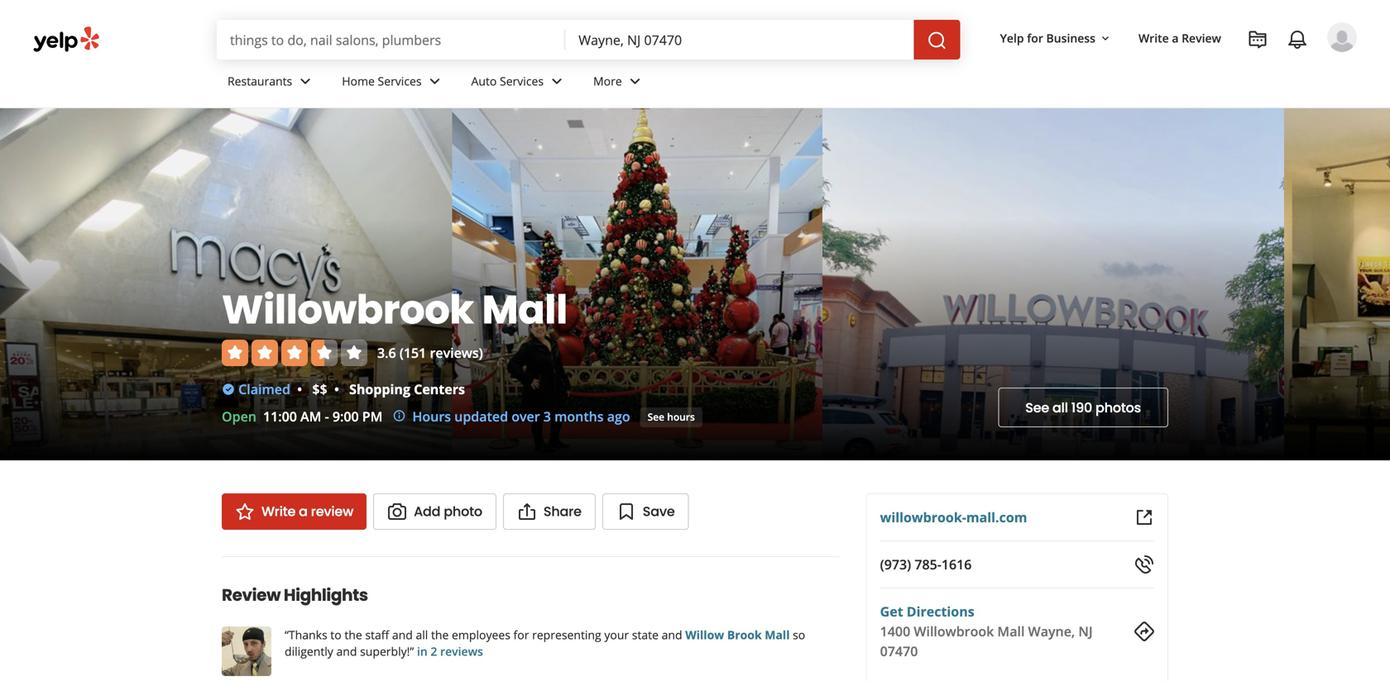 Task type: describe. For each thing, give the bounding box(es) containing it.
user actions element
[[987, 21, 1380, 122]]

1 horizontal spatial and
[[392, 628, 413, 643]]

open 11:00 am - 9:00 pm
[[222, 408, 383, 426]]

claimed
[[238, 381, 290, 398]]

willow brook mall button
[[685, 628, 790, 643]]

write a review
[[1138, 30, 1221, 46]]

photo of willowbrook mall - wayne, nj, us. qdoba image
[[1284, 108, 1390, 461]]

review highlights
[[222, 584, 368, 607]]

restaurants link
[[214, 60, 329, 108]]

yelp for business button
[[993, 23, 1119, 53]]

0 horizontal spatial mall
[[482, 282, 567, 338]]

24 save outline v2 image
[[616, 502, 636, 522]]

see for see hours
[[648, 410, 664, 424]]

willowbrook mall
[[222, 282, 567, 338]]

mall inside review highlights element
[[765, 628, 790, 643]]

1 vertical spatial review
[[222, 584, 281, 607]]

willowbrook-mall.com
[[880, 509, 1027, 527]]

pm
[[362, 408, 383, 426]]

24 external link v2 image
[[1134, 508, 1154, 528]]

restaurants
[[228, 73, 292, 89]]

photo of willowbrook mall - wayne, nj, us. deck the halls image
[[452, 108, 823, 461]]

hours
[[667, 410, 695, 424]]

thanks
[[289, 628, 327, 643]]

-
[[325, 408, 329, 426]]

am
[[300, 408, 321, 426]]

add photo link
[[373, 494, 496, 530]]

write a review link
[[1132, 23, 1228, 53]]

in 2 reviews button
[[414, 644, 483, 660]]

updated
[[454, 408, 508, 426]]

(973)
[[880, 556, 911, 574]]

1616
[[941, 556, 972, 574]]

to
[[330, 628, 341, 643]]

write for write a review
[[261, 503, 296, 521]]

photo
[[444, 503, 482, 521]]

none field things to do, nail salons, plumbers
[[217, 20, 565, 60]]

open
[[222, 408, 256, 426]]

photos
[[1096, 399, 1141, 417]]

write a review
[[261, 503, 353, 521]]

employees
[[452, 628, 510, 643]]

share button
[[503, 494, 596, 530]]

photo of willowbrook mall - wayne, nj, us. willowbrook mall image
[[823, 108, 1284, 461]]

24 directions v2 image
[[1134, 622, 1154, 642]]

3
[[543, 408, 551, 426]]

auto services link
[[458, 60, 580, 108]]

hours
[[412, 408, 451, 426]]

shopping centers link
[[349, 381, 465, 398]]

24 chevron down v2 image for auto services
[[547, 71, 567, 91]]

2 horizontal spatial and
[[662, 628, 682, 643]]

photo of willowbrook mall - wayne, nj, us. macy's image
[[0, 108, 452, 461]]

see all 190 photos
[[1025, 399, 1141, 417]]

none field address, neighborhood, city, state or zip
[[565, 20, 914, 60]]

things to do, nail salons, plumbers text field
[[217, 20, 565, 60]]

see for see all 190 photos
[[1025, 399, 1049, 417]]

24 chevron down v2 image for home services
[[425, 71, 445, 91]]

24 share v2 image
[[517, 502, 537, 522]]

mall inside get directions 1400 willowbrook mall wayne, nj 07470
[[997, 623, 1025, 641]]

gary o. image
[[1327, 22, 1357, 52]]

more
[[593, 73, 622, 89]]

write a review link
[[222, 494, 367, 530]]

notifications image
[[1287, 30, 1307, 50]]

785-
[[915, 556, 941, 574]]

representing
[[532, 628, 601, 643]]

hours updated over 3 months ago
[[412, 408, 630, 426]]

2
[[431, 644, 437, 660]]

add
[[414, 503, 440, 521]]

so
[[793, 628, 805, 643]]

save
[[643, 503, 675, 521]]

willowbrook-
[[880, 509, 966, 527]]

staff
[[365, 628, 389, 643]]

yelp
[[1000, 30, 1024, 46]]

24 star v2 image
[[235, 502, 255, 522]]

24 camera v2 image
[[387, 502, 407, 522]]

in
[[417, 644, 428, 660]]

over
[[511, 408, 540, 426]]

ago
[[607, 408, 630, 426]]

add photo
[[414, 503, 482, 521]]

shopping
[[349, 381, 410, 398]]

" in 2 reviews
[[410, 644, 483, 660]]

3.6
[[377, 344, 396, 362]]

directions
[[907, 603, 974, 621]]

reviews)
[[430, 344, 483, 362]]

auto
[[471, 73, 497, 89]]

nj
[[1078, 623, 1093, 641]]

so diligently and superbly!
[[285, 628, 805, 660]]

willow
[[685, 628, 724, 643]]

business
[[1046, 30, 1095, 46]]

services for home services
[[378, 73, 422, 89]]



Task type: locate. For each thing, give the bounding box(es) containing it.
0 vertical spatial all
[[1052, 399, 1068, 417]]

07470
[[880, 643, 918, 661]]

(151 reviews) link
[[399, 344, 483, 362]]

willowbrook down directions
[[914, 623, 994, 641]]

search image
[[927, 31, 947, 51]]

0 horizontal spatial 24 chevron down v2 image
[[296, 71, 315, 91]]

24 chevron down v2 image right auto services
[[547, 71, 567, 91]]

1 horizontal spatial 24 chevron down v2 image
[[425, 71, 445, 91]]

1 the from the left
[[344, 628, 362, 643]]

24 chevron down v2 image inside auto services link
[[547, 71, 567, 91]]

a right 16 chevron down v2 icon
[[1172, 30, 1179, 46]]

business categories element
[[214, 60, 1357, 108]]

1 horizontal spatial mall
[[765, 628, 790, 643]]

see
[[1025, 399, 1049, 417], [648, 410, 664, 424]]

24 chevron down v2 image inside home services link
[[425, 71, 445, 91]]

24 chevron down v2 image left 'auto' on the left of the page
[[425, 71, 445, 91]]

get
[[880, 603, 903, 621]]

christian l. image
[[222, 627, 271, 677]]

24 chevron down v2 image
[[625, 71, 645, 91]]

24 chevron down v2 image for restaurants
[[296, 71, 315, 91]]

mall up "reviews)"
[[482, 282, 567, 338]]

all inside see all 190 photos link
[[1052, 399, 1068, 417]]

2 horizontal spatial mall
[[997, 623, 1025, 641]]

0 horizontal spatial write
[[261, 503, 296, 521]]

home services link
[[329, 60, 458, 108]]

willowbrook up 3.6
[[222, 282, 474, 338]]

190
[[1071, 399, 1092, 417]]

24 chevron down v2 image
[[296, 71, 315, 91], [425, 71, 445, 91], [547, 71, 567, 91]]

1 services from the left
[[378, 73, 422, 89]]

see hours link
[[640, 408, 702, 428]]

1400
[[880, 623, 910, 641]]

a left "review" on the bottom of page
[[299, 503, 308, 521]]

review highlights element
[[195, 557, 853, 682]]

1 24 chevron down v2 image from the left
[[296, 71, 315, 91]]

24 chevron down v2 image right 'restaurants'
[[296, 71, 315, 91]]

0 vertical spatial willowbrook
[[222, 282, 474, 338]]

0 horizontal spatial and
[[336, 644, 357, 660]]

a
[[1172, 30, 1179, 46], [299, 503, 308, 521]]

3.6 star rating image
[[222, 340, 367, 367]]

all up in
[[416, 628, 428, 643]]

3.6 (151 reviews)
[[377, 344, 483, 362]]

1 none field from the left
[[217, 20, 565, 60]]

11:00
[[263, 408, 297, 426]]

$$
[[312, 381, 327, 398]]

state
[[632, 628, 659, 643]]

reviews
[[440, 644, 483, 660]]

for right employees
[[513, 628, 529, 643]]

info alert
[[393, 407, 630, 427]]

services for auto services
[[500, 73, 544, 89]]

2 the from the left
[[431, 628, 449, 643]]

months
[[554, 408, 604, 426]]

" thanks to the staff and all the employees for representing your state and willow brook mall
[[285, 628, 790, 643]]

for inside review highlights element
[[513, 628, 529, 643]]

0 vertical spatial review
[[1182, 30, 1221, 46]]

1 vertical spatial a
[[299, 503, 308, 521]]

and down "to" on the left of page
[[336, 644, 357, 660]]

diligently
[[285, 644, 333, 660]]

1 horizontal spatial review
[[1182, 30, 1221, 46]]

write for write a review
[[1138, 30, 1169, 46]]

write right 24 star v2 icon
[[261, 503, 296, 521]]

(151
[[399, 344, 426, 362]]

None field
[[217, 20, 565, 60], [565, 20, 914, 60]]

for right yelp at the right of the page
[[1027, 30, 1043, 46]]

more link
[[580, 60, 658, 108]]

review up christian l. image
[[222, 584, 281, 607]]

None search field
[[217, 20, 960, 60]]

16 claim filled v2 image
[[222, 383, 235, 396]]

review inside the 'user actions' element
[[1182, 30, 1221, 46]]

2 horizontal spatial 24 chevron down v2 image
[[547, 71, 567, 91]]

see all 190 photos link
[[998, 388, 1168, 428]]

share
[[544, 503, 581, 521]]

services
[[378, 73, 422, 89], [500, 73, 544, 89]]

1 vertical spatial write
[[261, 503, 296, 521]]

willowbrook inside get directions 1400 willowbrook mall wayne, nj 07470
[[914, 623, 994, 641]]

1 horizontal spatial for
[[1027, 30, 1043, 46]]

see left hours
[[648, 410, 664, 424]]

the up 2
[[431, 628, 449, 643]]

1 vertical spatial willowbrook
[[914, 623, 994, 641]]

0 vertical spatial for
[[1027, 30, 1043, 46]]

0 horizontal spatial all
[[416, 628, 428, 643]]

shopping centers
[[349, 381, 465, 398]]

a for review
[[1172, 30, 1179, 46]]

1 horizontal spatial services
[[500, 73, 544, 89]]

projects image
[[1248, 30, 1268, 50]]

highlights
[[284, 584, 368, 607]]

0 vertical spatial a
[[1172, 30, 1179, 46]]

review left the projects 'icon'
[[1182, 30, 1221, 46]]

see left 190
[[1025, 399, 1049, 417]]

services right "home" at the left of the page
[[378, 73, 422, 89]]

all inside review highlights element
[[416, 628, 428, 643]]

superbly!
[[360, 644, 410, 660]]

0 horizontal spatial see
[[648, 410, 664, 424]]

1 horizontal spatial all
[[1052, 399, 1068, 417]]

wayne,
[[1028, 623, 1075, 641]]

for inside button
[[1027, 30, 1043, 46]]

services right 'auto' on the left of the page
[[500, 73, 544, 89]]

review
[[1182, 30, 1221, 46], [222, 584, 281, 607]]

home services
[[342, 73, 422, 89]]

write
[[1138, 30, 1169, 46], [261, 503, 296, 521]]

1 horizontal spatial a
[[1172, 30, 1179, 46]]

mall left so
[[765, 628, 790, 643]]

16 chevron down v2 image
[[1099, 32, 1112, 45]]

24 phone v2 image
[[1134, 555, 1154, 575]]

mall.com
[[966, 509, 1027, 527]]

mall left wayne,
[[997, 623, 1025, 641]]

"
[[410, 644, 414, 660]]

1 vertical spatial for
[[513, 628, 529, 643]]

see hours
[[648, 410, 695, 424]]

centers
[[414, 381, 465, 398]]

1 horizontal spatial the
[[431, 628, 449, 643]]

and up "
[[392, 628, 413, 643]]

address, neighborhood, city, state or zip text field
[[565, 20, 914, 60]]

yelp for business
[[1000, 30, 1095, 46]]

and
[[392, 628, 413, 643], [662, 628, 682, 643], [336, 644, 357, 660]]

2 none field from the left
[[565, 20, 914, 60]]

brook
[[727, 628, 762, 643]]

0 horizontal spatial review
[[222, 584, 281, 607]]

a for review
[[299, 503, 308, 521]]

auto services
[[471, 73, 544, 89]]

willowbrook-mall.com link
[[880, 509, 1027, 527]]

(973) 785-1616
[[880, 556, 972, 574]]

the
[[344, 628, 362, 643], [431, 628, 449, 643]]

2 services from the left
[[500, 73, 544, 89]]

and right state at the left
[[662, 628, 682, 643]]

"
[[285, 628, 289, 643]]

9:00
[[332, 408, 359, 426]]

write right 16 chevron down v2 icon
[[1138, 30, 1169, 46]]

get directions link
[[880, 603, 974, 621]]

all
[[1052, 399, 1068, 417], [416, 628, 428, 643]]

review
[[311, 503, 353, 521]]

0 vertical spatial write
[[1138, 30, 1169, 46]]

your
[[604, 628, 629, 643]]

and inside so diligently and superbly!
[[336, 644, 357, 660]]

2 24 chevron down v2 image from the left
[[425, 71, 445, 91]]

willowbrook
[[222, 282, 474, 338], [914, 623, 994, 641]]

0 horizontal spatial for
[[513, 628, 529, 643]]

16 info v2 image
[[393, 410, 406, 423]]

1 horizontal spatial write
[[1138, 30, 1169, 46]]

0 horizontal spatial services
[[378, 73, 422, 89]]

1 horizontal spatial see
[[1025, 399, 1049, 417]]

3 24 chevron down v2 image from the left
[[547, 71, 567, 91]]

24 chevron down v2 image inside restaurants link
[[296, 71, 315, 91]]

home
[[342, 73, 375, 89]]

mall
[[482, 282, 567, 338], [997, 623, 1025, 641], [765, 628, 790, 643]]

write inside the 'user actions' element
[[1138, 30, 1169, 46]]

all left 190
[[1052, 399, 1068, 417]]

the right "to" on the left of page
[[344, 628, 362, 643]]

0 horizontal spatial the
[[344, 628, 362, 643]]

save button
[[602, 494, 689, 530]]

0 horizontal spatial a
[[299, 503, 308, 521]]

0 horizontal spatial willowbrook
[[222, 282, 474, 338]]

get directions 1400 willowbrook mall wayne, nj 07470
[[880, 603, 1093, 661]]

1 vertical spatial all
[[416, 628, 428, 643]]

1 horizontal spatial willowbrook
[[914, 623, 994, 641]]

for
[[1027, 30, 1043, 46], [513, 628, 529, 643]]



Task type: vqa. For each thing, say whether or not it's contained in the screenshot.
3.6 star rating image
yes



